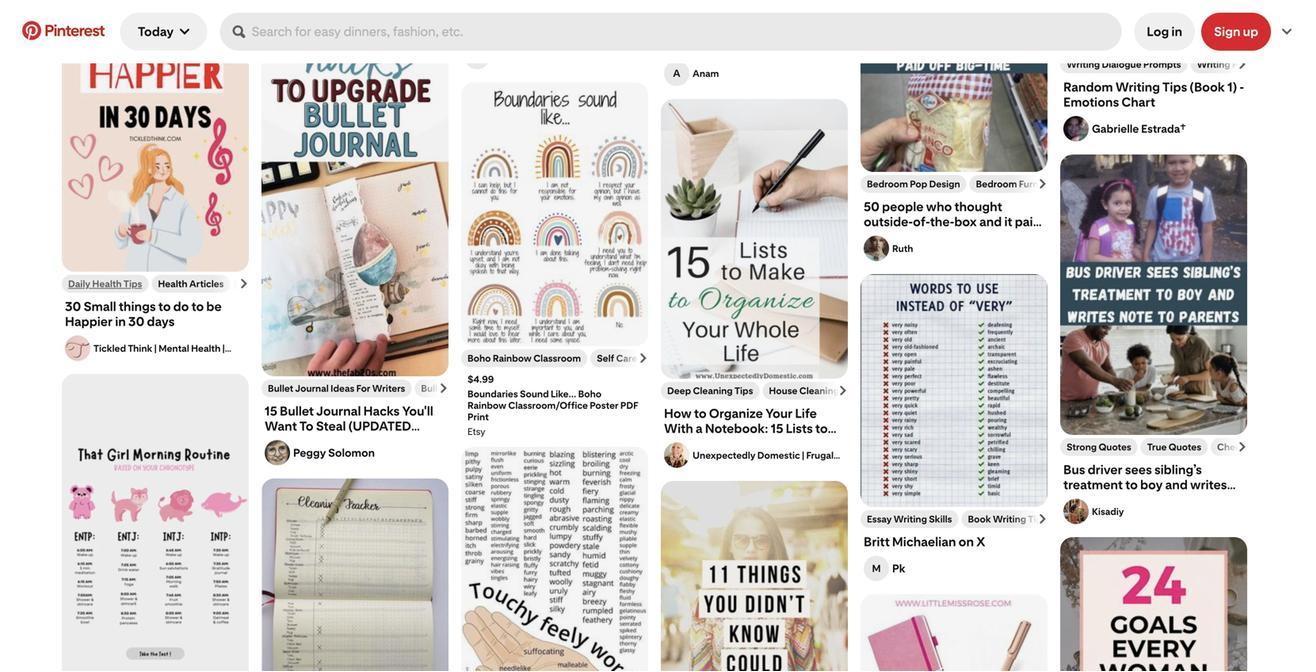 Task type: locate. For each thing, give the bounding box(es) containing it.
$4.99 button
[[468, 374, 642, 385]]

promps up people
[[633, 2, 668, 13]]

tips right house
[[841, 385, 860, 397]]

sees
[[1126, 463, 1153, 478]]

boho
[[468, 353, 491, 364], [579, 389, 602, 400]]

cleaning up organize
[[693, 385, 733, 397]]

1 vertical spatial in
[[115, 314, 126, 329]]

30 down daily
[[65, 299, 81, 314]]

writing promps link
[[598, 2, 668, 13], [1198, 59, 1267, 70]]

do
[[173, 299, 189, 314]]

to
[[158, 299, 171, 314], [192, 299, 204, 314], [694, 406, 707, 421], [816, 421, 828, 436], [699, 436, 711, 452], [1126, 478, 1139, 493], [1094, 493, 1106, 508]]

scroll image for bus driver sees sibling's treatment to boy and writes note to parents
[[1239, 442, 1248, 452]]

paid
[[1015, 214, 1042, 230]]

boho right like...
[[579, 389, 602, 400]]

30 for 30 small things to do to be happier in 30 days
[[65, 299, 81, 314]]

in right happier
[[115, 314, 126, 329]]

2024 goals new years resolution list, year resolutions, good new year's resolutions, new year goals, new year new you, work goals, life goals, goal journal, bullet journal image
[[1061, 538, 1248, 672]]

1 horizontal spatial dialogue
[[1102, 59, 1142, 70]]

kisadiy image
[[1064, 499, 1089, 525]]

0 vertical spatial writing promps link
[[598, 2, 668, 13]]

0 vertical spatial in
[[1172, 24, 1183, 39]]

log
[[1148, 24, 1170, 39]]

quotes for strong quotes
[[1099, 442, 1132, 453]]

1 vertical spatial prompts
[[1144, 59, 1182, 70]]

tips up things
[[124, 278, 142, 290]]

30 inside "30 screenshots of toxic people treating their significant others like trash"
[[664, 24, 681, 39]]

tickled think | mental health | finance | self improvement image
[[65, 336, 90, 361]]

promps up -
[[1233, 59, 1267, 70]]

promps for the bottom writing promps "link"
[[1233, 59, 1267, 70]]

1 vertical spatial writing promps link
[[1198, 59, 1267, 70]]

bus driver sees sibling's treatment to boy and writes note to parents button
[[1064, 463, 1245, 508]]

bedroom pop design
[[867, 178, 961, 190]]

how to organize your life with a notebook: 15 lists to make to stay on track button
[[661, 400, 848, 468], [664, 406, 845, 452]]

a parent is a child's first teacher. that is why we teach our children not only the basics of life but also the fundamentals of kindness. we constantly give them lessons about the difference between right and wrong. what they should and should not do strong quotes, true quotes, cheer up quotes, notes to parents, hoco proposals ideas, food artists, kids behavior, perfection quotes, bus driver image
[[1061, 155, 1248, 435]]

sign
[[1215, 24, 1241, 39]]

1 horizontal spatial health
[[158, 278, 188, 290]]

0 horizontal spatial self
[[597, 353, 615, 364]]

1 vertical spatial promps
[[1233, 59, 1267, 70]]

and left it
[[980, 214, 1002, 230]]

daily
[[68, 278, 90, 290]]

0 horizontal spatial design
[[930, 178, 961, 190]]

writing up random
[[1067, 59, 1101, 70]]

1 vertical spatial scroll image
[[239, 279, 249, 289]]

1 vertical spatial self
[[597, 353, 615, 364]]

-
[[1240, 80, 1245, 95]]

1 vertical spatial writing dialogue prompts link
[[1067, 59, 1182, 70]]

strong quotes
[[1067, 442, 1132, 453]]

prompts up random writing tips (book 1) - emotions chart button on the top of page
[[1144, 59, 1182, 70]]

writing dialogue prompts for leftmost writing promps "link"
[[468, 2, 582, 13]]

you'll
[[402, 404, 434, 419]]

1 vertical spatial journal
[[295, 383, 329, 394]]

30 left days on the top left of page
[[128, 314, 145, 329]]

toxic
[[777, 24, 808, 39]]

30 small things to do to be happier in 30 days
[[65, 299, 222, 329]]

(updated
[[349, 419, 411, 434]]

poster
[[590, 400, 619, 412]]

bullet journal cleaning, bullet journal paper, bullet journal tracker, bullet journal notebook, bullet journal school, bullet journal spread, bullet journal inspo, bullet journal layout, bullet journal doodles image
[[262, 479, 449, 672]]

to left be
[[192, 299, 204, 314]]

tips up organize
[[735, 385, 754, 397]]

0 vertical spatial dialogue
[[503, 2, 543, 13]]

0 vertical spatial self
[[668, 3, 685, 15]]

writing promps up "1)" on the top right
[[1198, 59, 1267, 70]]

health up small
[[92, 278, 122, 290]]

tips left kisadiy icon
[[1029, 514, 1047, 525]]

1 horizontal spatial promps
[[1233, 59, 1267, 70]]

off
[[864, 230, 882, 245]]

cleaning up life
[[800, 385, 840, 397]]

journal left ideas
[[295, 383, 329, 394]]

2 design from the left
[[1062, 178, 1093, 190]]

design up who
[[930, 178, 961, 190]]

0 horizontal spatial cleaning
[[693, 385, 733, 397]]

2 cleaning from the left
[[800, 385, 840, 397]]

$4.99 boundaries sound like... boho rainbow classroom/office poster pdf print etsy
[[468, 374, 639, 438]]

2 vertical spatial scroll image
[[1039, 515, 1048, 524]]

boundaries sound like... boho rainbow classroom/office poster - etsy boho rainbow classroom, self care activities, care about you, coping skills, self help, digital prints, boho rainbow decor, cute office decor, work office decor image
[[461, 82, 649, 348]]

boho up $4.99
[[468, 353, 491, 364]]

dialogue
[[503, 2, 543, 13], [1102, 59, 1142, 70]]

writing dialogue prompts link up jjdr
[[468, 2, 582, 13]]

0 vertical spatial boho
[[468, 353, 491, 364]]

tips for deep cleaning tips
[[735, 385, 754, 397]]

scroll image right articles at the left of the page
[[239, 279, 249, 289]]

want
[[265, 419, 297, 434]]

peggy_solomon image
[[265, 440, 290, 466]]

1 vertical spatial and
[[1166, 478, 1188, 493]]

0 vertical spatial scroll image
[[1239, 59, 1248, 69]]

0 horizontal spatial boho
[[468, 353, 491, 364]]

0 vertical spatial bullet
[[710, 3, 736, 15]]

like...
[[551, 389, 577, 400]]

1 quotes from the left
[[1099, 442, 1132, 453]]

tips inside random writing tips (book 1) - emotions chart
[[1163, 80, 1188, 95]]

rainbow
[[493, 353, 532, 364], [468, 400, 507, 412]]

1 vertical spatial boho
[[579, 389, 602, 400]]

peggy
[[293, 446, 326, 460]]

to right note
[[1094, 493, 1106, 508]]

writing dialogue prompts up chart
[[1067, 59, 1182, 70]]

journal
[[737, 3, 771, 15], [295, 383, 329, 394], [316, 404, 361, 419]]

writing dialogue prompts link
[[468, 2, 582, 13], [1067, 59, 1182, 70]]

journal down bullet journal ideas for writers
[[316, 404, 361, 419]]

bullet up the want
[[268, 383, 294, 394]]

boy
[[1141, 478, 1163, 493]]

0 horizontal spatial and
[[980, 214, 1002, 230]]

1 horizontal spatial bedroom
[[977, 178, 1018, 190]]

0 horizontal spatial 30
[[65, 299, 81, 314]]

bullet journal ideas for writers link
[[268, 383, 405, 394]]

0 horizontal spatial scroll image
[[239, 279, 249, 289]]

1 horizontal spatial care
[[687, 3, 708, 15]]

anam image
[[664, 61, 690, 86]]

and right boy
[[1166, 478, 1188, 493]]

quotes up sibling's
[[1169, 442, 1202, 453]]

writing therapy link
[[787, 3, 858, 15]]

writing dialogue prompts link up chart
[[1067, 59, 1182, 70]]

health up do
[[158, 278, 188, 290]]

it
[[1005, 214, 1013, 230]]

1 cleaning from the left
[[693, 385, 733, 397]]

peggy solomon
[[293, 446, 375, 460]]

true quotes
[[1148, 442, 1202, 453]]

box
[[955, 214, 978, 230]]

essay writing skills link
[[867, 514, 953, 525]]

today button
[[120, 13, 207, 51]]

0 horizontal spatial care
[[617, 353, 638, 364]]

stay
[[714, 436, 740, 452]]

katnissgale image
[[1064, 116, 1089, 142]]

prompts up jjdr link
[[545, 2, 582, 13]]

self care bullet journal link
[[668, 3, 771, 15]]

0 vertical spatial rainbow
[[493, 353, 532, 364]]

creative writing tips, book writing tips, writing resources, novel writing, writing help, reading writing, kids writing, writing services, academic writing image
[[461, 447, 649, 672]]

sibling's
[[1155, 463, 1203, 478]]

emotions
[[1064, 95, 1120, 110]]

classroom/office
[[509, 400, 588, 412]]

in right log
[[1172, 24, 1183, 39]]

writing up "michaelian"
[[894, 514, 928, 525]]

2 horizontal spatial 30
[[664, 24, 681, 39]]

scroll image for 30 screenshots of toxic people treating their significant others like trash
[[839, 4, 848, 13]]

self care activities
[[597, 353, 682, 364]]

activities
[[640, 353, 682, 364]]

1 bedroom from the left
[[867, 178, 909, 190]]

days
[[147, 314, 175, 329]]

0 vertical spatial writing dialogue prompts
[[468, 2, 582, 13]]

self
[[668, 3, 685, 15], [597, 353, 615, 364]]

0 horizontal spatial in
[[115, 314, 126, 329]]

0 horizontal spatial quotes
[[1099, 442, 1132, 453]]

dialogue up jjdr
[[503, 2, 543, 13]]

self up poster
[[597, 353, 615, 364]]

writes
[[1191, 478, 1228, 493]]

1 vertical spatial 15
[[771, 421, 784, 436]]

1 horizontal spatial writing promps
[[1198, 59, 1267, 70]]

30 up significant
[[664, 24, 681, 39]]

15 bullet journal hacks you'll want to steal (updated 2024!) button
[[265, 404, 446, 449]]

1 vertical spatial rainbow
[[468, 400, 507, 412]]

organize
[[709, 406, 763, 421]]

prompts for the bottom writing promps "link"
[[1144, 59, 1182, 70]]

rainbow up $4.99
[[493, 353, 532, 364]]

x
[[977, 535, 986, 550]]

1 horizontal spatial writing dialogue prompts
[[1067, 59, 1182, 70]]

0 vertical spatial writing promps
[[598, 2, 668, 13]]

cleaning for house
[[800, 385, 840, 397]]

1 horizontal spatial and
[[1166, 478, 1188, 493]]

etsy
[[468, 426, 486, 438]]

1 vertical spatial writing promps
[[1198, 59, 1267, 70]]

scroll image up -
[[1239, 59, 1248, 69]]

1 design from the left
[[930, 178, 961, 190]]

writing up jjbluemoon24 icon at top
[[468, 2, 501, 13]]

0 horizontal spatial promps
[[633, 2, 668, 13]]

0 horizontal spatial health
[[92, 278, 122, 290]]

bullet up 2024!)
[[280, 404, 314, 419]]

journal up 'of'
[[737, 3, 771, 15]]

scroll image left kisadiy icon
[[1039, 515, 1048, 524]]

pdf
[[621, 400, 639, 412]]

solomon
[[328, 446, 375, 460]]

search icon image
[[233, 25, 245, 38]]

writing dialogue prompts, writing promps, writing characters, book writing tips, writing words, writing skills, writing help, writing websites, writer tips image
[[1061, 0, 1248, 52]]

and inside 50 people who thought outside-of-the-box and it paid off big-time
[[980, 214, 1002, 230]]

1 horizontal spatial self
[[668, 3, 685, 15]]

1 horizontal spatial 15
[[771, 421, 784, 436]]

dialogue up random
[[1102, 59, 1142, 70]]

writing dialogue prompts link for the bottom writing promps "link"
[[1067, 59, 1182, 70]]

promps for leftmost writing promps "link"
[[633, 2, 668, 13]]

writing up gabrielle estrada†
[[1116, 80, 1161, 95]]

house
[[769, 385, 798, 397]]

tips
[[1163, 80, 1188, 95], [124, 278, 142, 290], [735, 385, 754, 397], [841, 385, 860, 397], [1029, 514, 1047, 525]]

0 vertical spatial promps
[[633, 2, 668, 13]]

how
[[664, 406, 692, 421]]

1 horizontal spatial design
[[1062, 178, 1093, 190]]

screenshots
[[683, 24, 757, 39]]

skills
[[929, 514, 953, 525]]

journal inside 15 bullet journal hacks you'll want to steal (updated 2024!)
[[316, 404, 361, 419]]

scroll image
[[1239, 59, 1248, 69], [239, 279, 249, 289], [1039, 515, 1048, 524]]

not every solution has to be a clever life hack. sometimes, going the extra mile to innovate and design something new is the best way to solve something. that's how we got to where we are now, no? where do you think calculators, indoor plumbing, electricity, transportation, and all of that came from? bedroom pop design, bedroom furniture design, interior design bedroom, strong quotes, true quotes, bedroom planner, funky short hair, food artists, haircuts for long hair image
[[861, 0, 1048, 172]]

tips for daily health tips
[[124, 278, 142, 290]]

essay writing skills, book writing tips, writing words, writing ideas, creative writing, writing table, writing games, essay writer, improve english writing skills image
[[861, 274, 1048, 508]]

to right lists
[[816, 421, 828, 436]]

bullet
[[710, 3, 736, 15], [268, 383, 294, 394], [280, 404, 314, 419]]

0 vertical spatial 15
[[265, 404, 277, 419]]

0 horizontal spatial writing dialogue prompts link
[[468, 2, 582, 13]]

writing dialogue prompts link for leftmost writing promps "link"
[[468, 2, 582, 13]]

0 horizontal spatial dialogue
[[503, 2, 543, 13]]

$4.99
[[468, 374, 494, 385]]

0 horizontal spatial 15
[[265, 404, 277, 419]]

bullet up screenshots
[[710, 3, 736, 15]]

rainbow down $4.99
[[468, 400, 507, 412]]

scroll image for -
[[1239, 59, 1248, 69]]

deep cleaning tips, house cleaning tips, cleaning hacks, cleaning schedules, diy hacks, cleaning list, start cleaning, weekly cleaning, organize life image
[[661, 99, 848, 380]]

1 horizontal spatial cleaning
[[800, 385, 840, 397]]

writing up "(book"
[[1198, 59, 1231, 70]]

bus
[[1064, 463, 1086, 478]]

care left activities
[[617, 353, 638, 364]]

true
[[1148, 442, 1168, 453]]

1 horizontal spatial writing promps link
[[1198, 59, 1267, 70]]

life
[[796, 406, 817, 421]]

0 vertical spatial care
[[687, 3, 708, 15]]

tips left "(book"
[[1163, 80, 1188, 95]]

scroll image
[[839, 4, 848, 13], [1039, 179, 1048, 189], [639, 354, 649, 363], [439, 384, 449, 393], [839, 386, 848, 396], [1239, 442, 1248, 452]]

writing dialogue prompts up jjdr
[[468, 2, 582, 13]]

cleaning
[[693, 385, 733, 397], [800, 385, 840, 397]]

1 horizontal spatial in
[[1172, 24, 1183, 39]]

1 vertical spatial care
[[617, 353, 638, 364]]

writing promps link up people
[[598, 2, 668, 13]]

1 horizontal spatial writing dialogue prompts link
[[1067, 59, 1182, 70]]

2 vertical spatial journal
[[316, 404, 361, 419]]

design right furniture
[[1062, 178, 1093, 190]]

scroll image for 15 bullet journal hacks you'll want to steal (updated 2024!)
[[439, 384, 449, 393]]

bedroom for bedroom pop design
[[867, 178, 909, 190]]

care up screenshots
[[687, 3, 708, 15]]

2 bedroom from the left
[[977, 178, 1018, 190]]

0 horizontal spatial prompts
[[545, 2, 582, 13]]

pinterest image
[[22, 21, 41, 40]]

quotes up driver
[[1099, 442, 1132, 453]]

these bullet journal ideas are the best! i'm so happy i found these great bullet journal tips! now i have some great bullet journal hacks that i can use! #bulletjournal #bulletjournalideas #bulletjournaltips #bulletjournalhacks #organization #organization bullet journal ideas for writers, bullet journal daily, bullet journal for beginners, bullet journal banner, bullet journal tracker, bullet journal how to start a, bullet journal hacks, bullet journal printables, bullet journal notebook image
[[262, 0, 449, 377]]

0 horizontal spatial writing dialogue prompts
[[468, 2, 582, 13]]

15 left lists
[[771, 421, 784, 436]]

15 up 2024!)
[[265, 404, 277, 419]]

dialogue for the bottom writing promps "link"
[[1102, 59, 1142, 70]]

writers
[[373, 383, 405, 394]]

daily health tips, health articles, personal improvement, self improvement tips, vie positive, health wellness fitness, happiness challenge, personal growth motivation, healthy routine image
[[62, 0, 249, 272]]

2 quotes from the left
[[1169, 442, 1202, 453]]

writing dialogue prompts
[[468, 2, 582, 13], [1067, 59, 1182, 70]]

in inside button
[[1172, 24, 1183, 39]]

the-
[[931, 214, 955, 230]]

up
[[1244, 24, 1259, 39]]

0 horizontal spatial bedroom
[[867, 178, 909, 190]]

0 vertical spatial and
[[980, 214, 1002, 230]]

0 vertical spatial prompts
[[545, 2, 582, 13]]

1 horizontal spatial 30
[[128, 314, 145, 329]]

1 horizontal spatial boho
[[579, 389, 602, 400]]

furniture
[[1020, 178, 1060, 190]]

1 horizontal spatial prompts
[[1144, 59, 1182, 70]]

quotes
[[1099, 442, 1132, 453], [1169, 442, 1202, 453]]

bedroom up people
[[867, 178, 909, 190]]

things
[[119, 299, 156, 314]]

1 vertical spatial dialogue
[[1102, 59, 1142, 70]]

gabrielle estrada† link
[[1093, 122, 1245, 136]]

mphiladelphia4 image
[[864, 556, 890, 582]]

1 horizontal spatial quotes
[[1169, 442, 1202, 453]]

0 horizontal spatial writing promps
[[598, 2, 668, 13]]

of-
[[914, 214, 931, 230]]

2 vertical spatial bullet
[[280, 404, 314, 419]]

2 horizontal spatial scroll image
[[1239, 59, 1248, 69]]

your
[[766, 406, 793, 421]]

0 vertical spatial writing dialogue prompts link
[[468, 2, 582, 13]]

self up people
[[668, 3, 685, 15]]

writing up toxic
[[787, 3, 820, 15]]

writing promps link up "1)" on the top right
[[1198, 59, 1267, 70]]

writing promps up people
[[598, 2, 668, 13]]

self care activities link
[[597, 353, 682, 364]]

1 vertical spatial writing dialogue prompts
[[1067, 59, 1182, 70]]

to left stay in the right bottom of the page
[[699, 436, 711, 452]]

bedroom up thought
[[977, 178, 1018, 190]]

be
[[206, 299, 222, 314]]



Task type: describe. For each thing, give the bounding box(es) containing it.
ideas
[[331, 383, 355, 394]]

bullet inside 15 bullet journal hacks you'll want to steal (updated 2024!)
[[280, 404, 314, 419]]

30 screenshots of toxic people treating their significant others like trash
[[664, 24, 832, 69]]

in inside 30 small things to do to be happier in 30 days
[[115, 314, 126, 329]]

track
[[763, 436, 795, 452]]

tips for house cleaning tips
[[841, 385, 860, 397]]

strong
[[1067, 442, 1097, 453]]

chart
[[1122, 95, 1156, 110]]

scroll image for to
[[239, 279, 249, 289]]

a
[[696, 421, 703, 436]]

care for activities
[[617, 353, 638, 364]]

lists
[[786, 421, 813, 436]]

of
[[760, 24, 775, 39]]

bus driver sees sibling's treatment to boy and writes note to parents
[[1064, 463, 1228, 508]]

anam button
[[693, 68, 845, 79]]

boho inside $4.99 boundaries sound like... boho rainbow classroom/office poster pdf print etsy
[[579, 389, 602, 400]]

bedroom furniture design
[[977, 178, 1093, 190]]

sign up button
[[1202, 13, 1272, 51]]

tips for random writing tips (book 1) - emotions chart
[[1163, 80, 1188, 95]]

prompts for leftmost writing promps "link"
[[545, 2, 582, 13]]

on
[[743, 436, 761, 452]]

trash
[[801, 54, 832, 69]]

cleaning for deep
[[693, 385, 733, 397]]

50 people who thought outside-of-the-box and it paid off big-time
[[864, 199, 1042, 245]]

1 vertical spatial bullet
[[268, 383, 294, 394]]

to left boy
[[1126, 478, 1139, 493]]

and inside bus driver sees sibling's treatment to boy and writes note to parents
[[1166, 478, 1188, 493]]

50
[[864, 199, 880, 214]]

how to organize your life with a notebook: 15 lists to make to stay on track
[[664, 406, 828, 452]]

(book
[[1190, 80, 1226, 95]]

design for bedroom furniture design
[[1062, 178, 1093, 190]]

boundaries sound like... boho rainbow classroom/office poster pdf print button
[[468, 389, 642, 423]]

1 horizontal spatial scroll image
[[1039, 515, 1048, 524]]

to right the how
[[694, 406, 707, 421]]

boho rainbow classroom
[[468, 353, 581, 364]]

treatment
[[1064, 478, 1124, 493]]

scroll image for 50 people who thought outside-of-the-box and it paid off big-time
[[1039, 179, 1048, 189]]

elevate your mornings, become 'that' girl! ✨ start each day with a purposeful routine for a confident and empowered you. #morningglow things to do when bored, 10 things, personal development skills, teen life hacks, new year new me, glow up tips, self care activities, self improvement tips, me time image
[[62, 374, 249, 672]]

Search text field
[[252, 13, 1116, 51]]

writing up jjdr link
[[598, 2, 632, 13]]

pinterest
[[44, 21, 104, 40]]

unexpectedly domestic | frugal living tips | homemaking | money saving tips | productivity image
[[664, 443, 690, 468]]

peggy solomon link
[[293, 446, 446, 460]]

log in button
[[1135, 13, 1196, 51]]

anti aging tips, anti aging skin products, anti aging food, health products, best anti aging, anti aging diet plan, anti aging skincare routine, beauty hacks skincare, nutrition products image
[[661, 481, 848, 672]]

with
[[664, 421, 694, 436]]

log in
[[1148, 24, 1183, 39]]

their
[[759, 39, 789, 54]]

hacks
[[364, 404, 400, 419]]

house cleaning tips
[[769, 385, 860, 397]]

people
[[883, 199, 924, 214]]

britt michaelian on x
[[864, 535, 986, 550]]

anam
[[693, 68, 719, 79]]

dialogue for leftmost writing promps "link"
[[503, 2, 543, 13]]

15 inside 'how to organize your life with a notebook: 15 lists to make to stay on track'
[[771, 421, 784, 436]]

pinterest button
[[13, 21, 114, 42]]

bedroom furniture design link
[[977, 178, 1093, 190]]

0 vertical spatial journal
[[737, 3, 771, 15]]

small
[[84, 299, 116, 314]]

estrada†
[[1142, 122, 1187, 136]]

outside-
[[864, 214, 914, 230]]

print
[[468, 412, 489, 423]]

house cleaning tips link
[[769, 385, 860, 397]]

britt
[[864, 535, 890, 550]]

pk link
[[893, 562, 1045, 576]]

30 for 30 screenshots of toxic people treating their significant others like trash
[[664, 24, 681, 39]]

ruth
[[893, 243, 914, 254]]

writing inside random writing tips (book 1) - emotions chart
[[1116, 80, 1161, 95]]

find out what you really need to start a bullet journal. this article will list all the stationery supplies you need to start today! #bulletjournal #bujo bullet journal september, bullet journal weekly spread, bullet journal doodles, bullet journal wishlist, journal fonts, bullet journal how to start a, bullet journal printables, bullet journal junkies, bullet journal layout image
[[861, 595, 1048, 672]]

for
[[357, 383, 371, 394]]

bedroom for bedroom furniture design
[[977, 178, 1018, 190]]

15 bullet journal hacks you'll want to steal (updated 2024!)
[[265, 404, 434, 449]]

boho rainbow classroom link
[[468, 353, 581, 364]]

people
[[664, 39, 706, 54]]

30 screenshots of toxic people treating their significant others like trash button
[[664, 24, 845, 69]]

writing right "book" at the bottom of page
[[993, 514, 1027, 525]]

pop
[[910, 178, 928, 190]]

rainbow inside $4.99 boundaries sound like... boho rainbow classroom/office poster pdf print etsy
[[468, 400, 507, 412]]

writing therapy
[[787, 3, 858, 15]]

kisadiy
[[1093, 506, 1125, 518]]

writing promps for leftmost writing promps "link"
[[598, 2, 668, 13]]

who
[[927, 199, 953, 214]]

ruth image
[[864, 236, 890, 261]]

writing promps for the bottom writing promps "link"
[[1198, 59, 1267, 70]]

to left do
[[158, 299, 171, 314]]

quotes for true quotes
[[1169, 442, 1202, 453]]

50 people who thought outside-of-the-box and it paid off big-time button
[[864, 199, 1045, 245]]

design for bedroom pop design
[[930, 178, 961, 190]]

true quotes link
[[1148, 442, 1202, 453]]

notebook:
[[705, 421, 769, 436]]

writing dialogue prompts for the bottom writing promps "link"
[[1067, 59, 1182, 70]]

time
[[908, 230, 935, 245]]

gabrielle
[[1093, 122, 1140, 136]]

tips for book writing tips
[[1029, 514, 1047, 525]]

jjdr link
[[493, 50, 645, 63]]

bedroom pop design link
[[867, 178, 961, 190]]

sign up
[[1215, 24, 1259, 39]]

self for self care bullet journal
[[668, 3, 685, 15]]

1 health from the left
[[92, 278, 122, 290]]

random writing tips (book 1) - emotions chart
[[1064, 80, 1245, 110]]

jjdr
[[493, 50, 510, 63]]

britt michaelian on x button
[[864, 535, 1045, 550]]

deep
[[668, 385, 692, 397]]

note
[[1064, 493, 1091, 508]]

essay
[[867, 514, 892, 525]]

self for self care activities
[[597, 353, 615, 364]]

michaelian
[[893, 535, 957, 550]]

classroom
[[534, 353, 581, 364]]

scroll image for how to organize your life with a notebook: 15 lists to make to stay on track
[[839, 386, 848, 396]]

pinterest link
[[13, 21, 114, 40]]

care for bullet
[[687, 3, 708, 15]]

to
[[300, 419, 314, 434]]

2 health from the left
[[158, 278, 188, 290]]

steal
[[316, 419, 346, 434]]

make
[[664, 436, 696, 452]]

significant
[[664, 54, 728, 69]]

jjbluemoon24 image
[[465, 44, 490, 69]]

0 horizontal spatial writing promps link
[[598, 2, 668, 13]]

driver
[[1088, 463, 1123, 478]]

15 inside 15 bullet journal hacks you'll want to steal (updated 2024!)
[[265, 404, 277, 419]]

random writing tips (book 1) - emotions chart button
[[1064, 80, 1245, 110]]



Task type: vqa. For each thing, say whether or not it's contained in the screenshot.
promps corresponding to Writing Promps link associated with the left WRITING DIALOGUE PROMPTS link
yes



